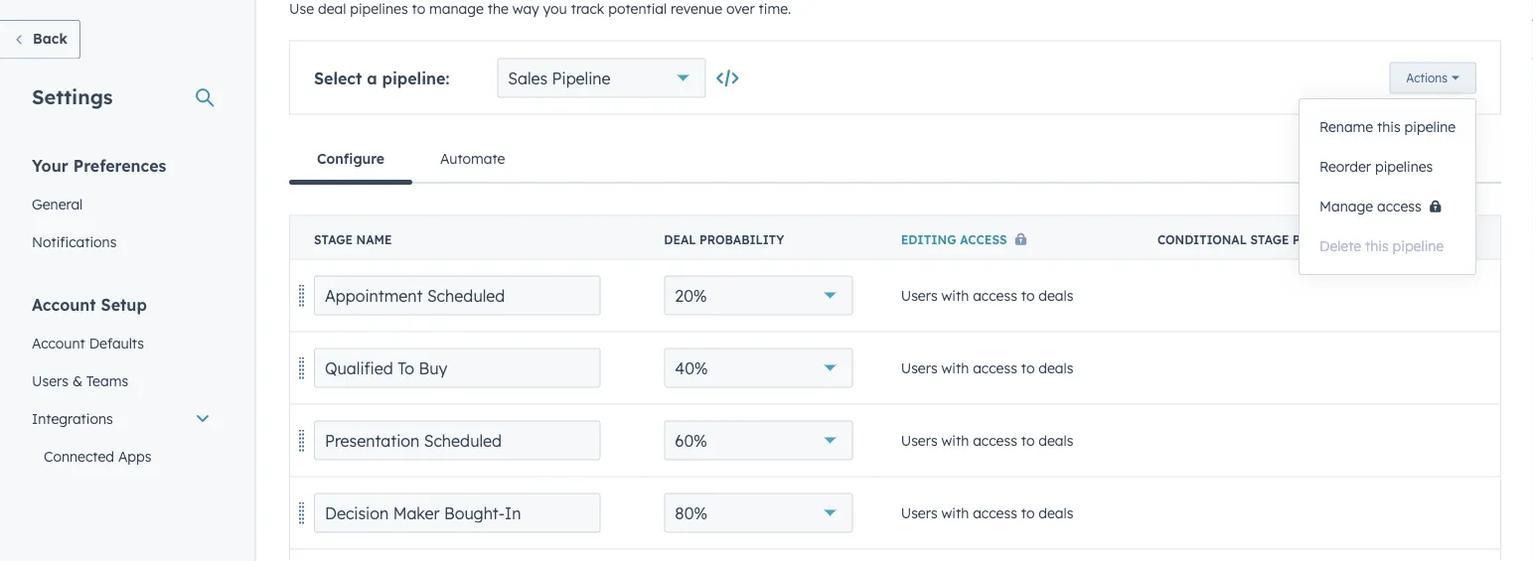Task type: vqa. For each thing, say whether or not it's contained in the screenshot.
Manage access
yes



Task type: locate. For each thing, give the bounding box(es) containing it.
pipeline down "manage access" button on the top right
[[1393, 238, 1445, 255]]

back
[[33, 30, 68, 47]]

1 to from the top
[[1022, 287, 1035, 304]]

account setup
[[32, 295, 147, 315]]

your preferences
[[32, 156, 166, 175]]

0 vertical spatial this
[[1378, 118, 1401, 136]]

general
[[32, 195, 83, 213]]

2 stage name text field from the top
[[314, 421, 601, 461]]

users with access to deals
[[901, 287, 1074, 304], [901, 360, 1074, 377], [901, 432, 1074, 450], [901, 505, 1074, 522]]

1 account from the top
[[32, 295, 96, 315]]

3 with from the top
[[942, 432, 969, 450]]

users & teams link
[[20, 362, 223, 400]]

3 deals from the top
[[1039, 432, 1074, 450]]

4 deals from the top
[[1039, 505, 1074, 522]]

pipeline
[[552, 68, 611, 88]]

account defaults
[[32, 335, 144, 352]]

probability
[[700, 232, 785, 247]]

delete this pipeline
[[1320, 238, 1445, 255]]

2 with from the top
[[942, 360, 969, 377]]

account
[[32, 295, 96, 315], [32, 335, 85, 352]]

access for 60%
[[973, 432, 1018, 450]]

your preferences element
[[20, 155, 223, 261]]

manage access
[[1320, 198, 1422, 215]]

delete this pipeline button
[[1300, 227, 1476, 266]]

reorder
[[1320, 158, 1372, 175]]

with
[[942, 287, 969, 304], [942, 360, 969, 377], [942, 432, 969, 450], [942, 505, 969, 522]]

40% button
[[664, 348, 854, 388]]

to
[[1022, 287, 1035, 304], [1022, 360, 1035, 377], [1022, 432, 1035, 450], [1022, 505, 1035, 522]]

tab list
[[289, 135, 1502, 185]]

back link
[[0, 20, 80, 59]]

Stage name text field
[[314, 276, 601, 316], [314, 494, 601, 533]]

1 vertical spatial stage name text field
[[314, 494, 601, 533]]

80%
[[675, 504, 708, 523]]

notifications link
[[20, 223, 223, 261]]

users with access to deals for 20%
[[901, 287, 1074, 304]]

2 account from the top
[[32, 335, 85, 352]]

open popover to copy the internal identifier of the stage. image
[[718, 69, 738, 89]]

account up '&'
[[32, 335, 85, 352]]

1 vertical spatial this
[[1366, 238, 1389, 255]]

1 deals from the top
[[1039, 287, 1074, 304]]

pipeline
[[1405, 118, 1457, 136], [1393, 238, 1445, 255]]

2 users with access to deals from the top
[[901, 360, 1074, 377]]

users with access to deals for 40%
[[901, 360, 1074, 377]]

access
[[1378, 198, 1422, 215], [960, 232, 1008, 247], [973, 287, 1018, 304], [973, 360, 1018, 377], [973, 432, 1018, 450], [973, 505, 1018, 522]]

notifications
[[32, 233, 117, 251]]

deal
[[664, 232, 696, 247]]

4 with from the top
[[942, 505, 969, 522]]

select a pipeline:
[[314, 68, 450, 88]]

0 vertical spatial stage name text field
[[314, 276, 601, 316]]

1 with from the top
[[942, 287, 969, 304]]

to for 60%
[[1022, 432, 1035, 450]]

pipeline up pipelines
[[1405, 118, 1457, 136]]

80% button
[[664, 494, 854, 533]]

40%
[[675, 358, 708, 378]]

account for account defaults
[[32, 335, 85, 352]]

Stage name text field
[[314, 348, 601, 388], [314, 421, 601, 461]]

4 users with access to deals from the top
[[901, 505, 1074, 522]]

sales pipeline
[[508, 68, 611, 88]]

deals for 40%
[[1039, 360, 1074, 377]]

reorder pipelines
[[1320, 158, 1434, 175]]

3 to from the top
[[1022, 432, 1035, 450]]

select
[[314, 68, 362, 88]]

deals for 80%
[[1039, 505, 1074, 522]]

stage name text field for 60%
[[314, 421, 601, 461]]

0 vertical spatial stage name text field
[[314, 348, 601, 388]]

this
[[1378, 118, 1401, 136], [1366, 238, 1389, 255]]

users for 60%
[[901, 432, 938, 450]]

pipeline inside delete this pipeline button
[[1393, 238, 1445, 255]]

manage access button
[[1300, 187, 1476, 227]]

account inside account defaults link
[[32, 335, 85, 352]]

0 vertical spatial account
[[32, 295, 96, 315]]

2 deals from the top
[[1039, 360, 1074, 377]]

users with access to deals for 60%
[[901, 432, 1074, 450]]

name
[[356, 232, 392, 247]]

manage
[[1320, 198, 1374, 215]]

2 to from the top
[[1022, 360, 1035, 377]]

2 stage name text field from the top
[[314, 494, 601, 533]]

this right delete at the right of the page
[[1366, 238, 1389, 255]]

1 stage name text field from the top
[[314, 348, 601, 388]]

0 vertical spatial pipeline
[[1405, 118, 1457, 136]]

3 users with access to deals from the top
[[901, 432, 1074, 450]]

1 stage name text field from the top
[[314, 276, 601, 316]]

1 vertical spatial pipeline
[[1393, 238, 1445, 255]]

apps
[[118, 448, 152, 465]]

editing access button
[[901, 232, 1035, 247]]

this up reorder pipelines button
[[1378, 118, 1401, 136]]

defaults
[[89, 335, 144, 352]]

actions button
[[1390, 62, 1477, 94]]

4 to from the top
[[1022, 505, 1035, 522]]

rename this pipeline
[[1320, 118, 1457, 136]]

pipeline stages element
[[289, 215, 1502, 562]]

this for delete
[[1366, 238, 1389, 255]]

with for 60%
[[942, 432, 969, 450]]

deals for 20%
[[1039, 287, 1074, 304]]

account up the account defaults
[[32, 295, 96, 315]]

access for 40%
[[973, 360, 1018, 377]]

users
[[901, 287, 938, 304], [901, 360, 938, 377], [32, 372, 69, 390], [901, 432, 938, 450], [901, 505, 938, 522]]

pipeline inside rename this pipeline button
[[1405, 118, 1457, 136]]

with for 40%
[[942, 360, 969, 377]]

deals
[[1039, 287, 1074, 304], [1039, 360, 1074, 377], [1039, 432, 1074, 450], [1039, 505, 1074, 522]]

users with access to deals for 80%
[[901, 505, 1074, 522]]

setup
[[101, 295, 147, 315]]

to for 40%
[[1022, 360, 1035, 377]]

1 vertical spatial account
[[32, 335, 85, 352]]

1 users with access to deals from the top
[[901, 287, 1074, 304]]

1 vertical spatial stage name text field
[[314, 421, 601, 461]]



Task type: describe. For each thing, give the bounding box(es) containing it.
access inside "manage access" button
[[1378, 198, 1422, 215]]

settings
[[32, 84, 113, 109]]

reorder pipelines button
[[1300, 147, 1476, 187]]

properties
[[1293, 232, 1370, 247]]

users for 40%
[[901, 360, 938, 377]]

pipelines
[[1376, 158, 1434, 175]]

pipeline for delete this pipeline
[[1393, 238, 1445, 255]]

deals for 60%
[[1039, 432, 1074, 450]]

20% button
[[664, 276, 854, 316]]

automate
[[440, 150, 505, 167]]

automate link
[[413, 135, 533, 182]]

stage name text field for 80%
[[314, 494, 601, 533]]

pipeline for rename this pipeline
[[1405, 118, 1457, 136]]

&
[[72, 372, 82, 390]]

pipeline:
[[382, 68, 450, 88]]

deal probability
[[664, 232, 785, 247]]

users for 80%
[[901, 505, 938, 522]]

conditional stage properties
[[1158, 232, 1370, 247]]

to for 80%
[[1022, 505, 1035, 522]]

connected apps
[[44, 448, 152, 465]]

access for 20%
[[973, 287, 1018, 304]]

actions
[[1407, 71, 1448, 85]]

delete
[[1320, 238, 1362, 255]]

configure link
[[289, 135, 413, 185]]

connected
[[44, 448, 114, 465]]

access inside editing access button
[[960, 232, 1008, 247]]

access for 80%
[[973, 505, 1018, 522]]

this for rename
[[1378, 118, 1401, 136]]

integrations
[[32, 410, 113, 427]]

editing
[[901, 232, 957, 247]]

stage name text field for 40%
[[314, 348, 601, 388]]

to for 20%
[[1022, 287, 1035, 304]]

account setup element
[[20, 294, 223, 562]]

with for 20%
[[942, 287, 969, 304]]

60% button
[[664, 421, 854, 461]]

users for 20%
[[901, 287, 938, 304]]

account defaults link
[[20, 325, 223, 362]]

with for 80%
[[942, 505, 969, 522]]

stage name
[[314, 232, 392, 247]]

users inside account setup 'element'
[[32, 372, 69, 390]]

a
[[367, 68, 377, 88]]

conditional
[[1158, 232, 1248, 247]]

editing access
[[901, 232, 1008, 247]]

your
[[32, 156, 68, 175]]

configure
[[317, 150, 385, 167]]

rename this pipeline button
[[1300, 107, 1476, 147]]

preferences
[[73, 156, 166, 175]]

rename
[[1320, 118, 1374, 136]]

general link
[[20, 185, 223, 223]]

60%
[[675, 431, 708, 451]]

tab list containing configure
[[289, 135, 1502, 185]]

connected apps link
[[20, 438, 223, 476]]

stage name text field for 20%
[[314, 276, 601, 316]]

stage
[[314, 232, 353, 247]]

users & teams
[[32, 372, 128, 390]]

sales pipeline button
[[497, 58, 706, 98]]

integrations button
[[20, 400, 223, 438]]

20%
[[675, 286, 707, 306]]

teams
[[86, 372, 128, 390]]

sales
[[508, 68, 548, 88]]

stage
[[1251, 232, 1290, 247]]

account for account setup
[[32, 295, 96, 315]]



